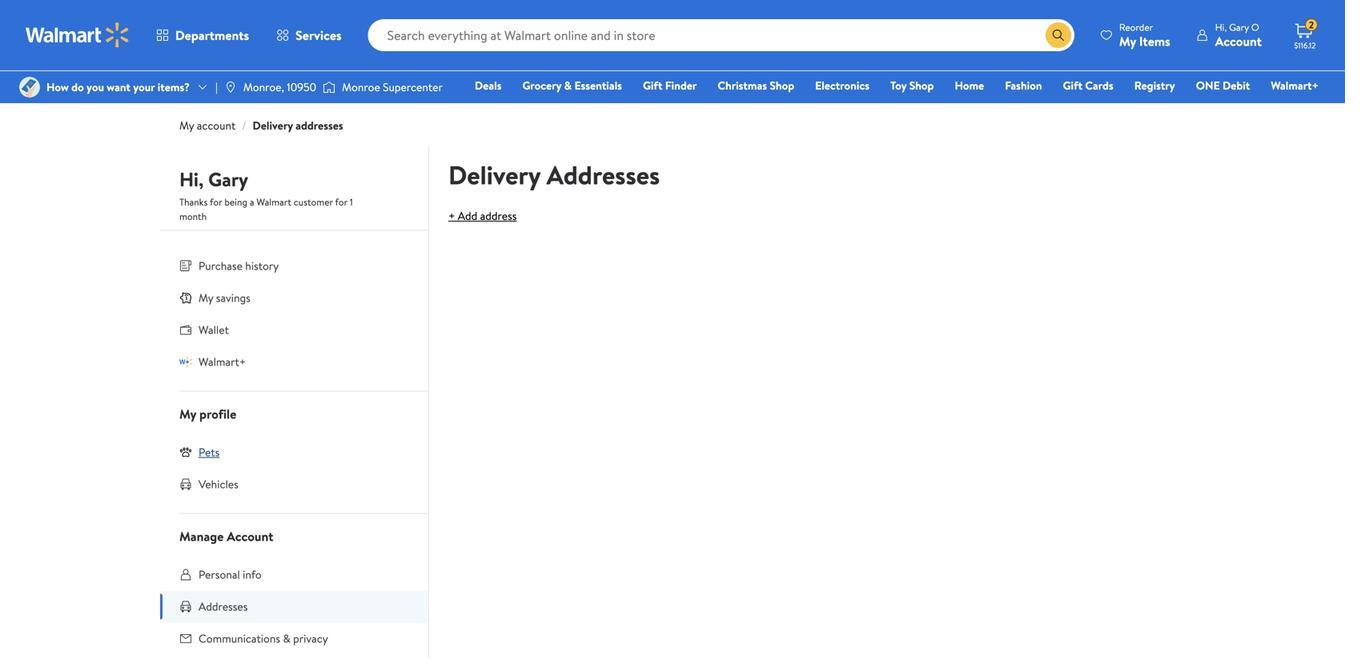 Task type: locate. For each thing, give the bounding box(es) containing it.
gift
[[643, 78, 663, 93], [1063, 78, 1083, 93]]

0 vertical spatial hi,
[[1215, 20, 1227, 34]]

addresses
[[547, 157, 660, 193], [199, 599, 248, 615]]

& for grocery
[[564, 78, 572, 93]]

0 horizontal spatial walmart+ link
[[160, 346, 428, 378]]

icon image left the my savings
[[179, 292, 192, 305]]

1 horizontal spatial delivery
[[448, 157, 541, 193]]

2 shop from the left
[[910, 78, 934, 93]]

0 vertical spatial icon image
[[179, 292, 192, 305]]

0 horizontal spatial shop
[[770, 78, 795, 93]]

Walmart Site-Wide search field
[[368, 19, 1075, 51]]

1 horizontal spatial shop
[[910, 78, 934, 93]]

personal info
[[199, 567, 262, 583]]

0 horizontal spatial  image
[[224, 81, 237, 94]]

/
[[242, 118, 246, 133]]

hi, gary link
[[179, 166, 248, 199]]

icon image inside pets link
[[179, 446, 192, 459]]

shop for christmas shop
[[770, 78, 795, 93]]

icon image left 'pets'
[[179, 446, 192, 459]]

1 vertical spatial icon image
[[179, 356, 192, 369]]

history
[[245, 258, 279, 274]]

0 horizontal spatial delivery
[[253, 118, 293, 133]]

icon image
[[179, 292, 192, 305], [179, 356, 192, 369], [179, 446, 192, 459]]

cards
[[1085, 78, 1114, 93]]

shop
[[770, 78, 795, 93], [910, 78, 934, 93]]

search icon image
[[1052, 29, 1065, 42]]

fashion
[[1005, 78, 1042, 93]]

gift left 'cards' in the top of the page
[[1063, 78, 1083, 93]]

shop inside toy shop 'link'
[[910, 78, 934, 93]]

Search search field
[[368, 19, 1075, 51]]

1 horizontal spatial &
[[564, 78, 572, 93]]

how do you want your items?
[[46, 79, 190, 95]]

1 horizontal spatial hi,
[[1215, 20, 1227, 34]]

1 vertical spatial hi,
[[179, 166, 204, 193]]

pets
[[199, 445, 220, 460]]

1 vertical spatial walmart+
[[199, 354, 246, 370]]

my left savings
[[199, 290, 213, 306]]

gary up being
[[208, 166, 248, 193]]

purchase history
[[199, 258, 279, 274]]

want
[[107, 79, 131, 95]]

debit
[[1223, 78, 1250, 93]]

icon image for pets
[[179, 446, 192, 459]]

purchase
[[199, 258, 243, 274]]

& for communications
[[283, 631, 291, 647]]

for left 1
[[335, 195, 348, 209]]

1 horizontal spatial gary
[[1229, 20, 1249, 34]]

0 horizontal spatial gary
[[208, 166, 248, 193]]

gift cards
[[1063, 78, 1114, 93]]

icon image up my profile
[[179, 356, 192, 369]]

delivery up address
[[448, 157, 541, 193]]

2 gift from the left
[[1063, 78, 1083, 93]]

2
[[1309, 18, 1314, 32]]

services button
[[263, 16, 355, 54]]

for
[[210, 195, 222, 209], [335, 195, 348, 209]]

1 icon image from the top
[[179, 292, 192, 305]]

2 icon image from the top
[[179, 356, 192, 369]]

1 vertical spatial gary
[[208, 166, 248, 193]]

my inside reorder my items
[[1119, 32, 1136, 50]]

communications & privacy link
[[160, 623, 428, 655]]

my left account
[[179, 118, 194, 133]]

thanks
[[179, 195, 208, 209]]

hi,
[[1215, 20, 1227, 34], [179, 166, 204, 193]]

personal
[[199, 567, 240, 583]]

gift left finder
[[643, 78, 663, 93]]

 image for monroe, 10950
[[224, 81, 237, 94]]

my left items
[[1119, 32, 1136, 50]]

icon image inside my savings link
[[179, 292, 192, 305]]

 image
[[19, 77, 40, 98]]

departments
[[175, 26, 249, 44]]

address
[[480, 208, 517, 224]]

communications & privacy
[[199, 631, 328, 647]]

& left privacy
[[283, 631, 291, 647]]

hi, for account
[[1215, 20, 1227, 34]]

3 icon image from the top
[[179, 446, 192, 459]]

my
[[1119, 32, 1136, 50], [179, 118, 194, 133], [199, 290, 213, 306], [179, 406, 196, 423]]

purchase history link
[[160, 250, 428, 282]]

2 vertical spatial icon image
[[179, 446, 192, 459]]

0 horizontal spatial addresses
[[199, 599, 248, 615]]

+ add address button
[[448, 208, 517, 224]]

0 vertical spatial addresses
[[547, 157, 660, 193]]

shop right christmas
[[770, 78, 795, 93]]

hi, inside hi, gary thanks for being a walmart customer for 1 month
[[179, 166, 204, 193]]

shop inside christmas shop link
[[770, 78, 795, 93]]

walmart+
[[1271, 78, 1319, 93], [199, 354, 246, 370]]

you
[[87, 79, 104, 95]]

monroe supercenter
[[342, 79, 443, 95]]

delivery right the / on the top left of page
[[253, 118, 293, 133]]

privacy
[[293, 631, 328, 647]]

+
[[448, 208, 455, 224]]

account up debit
[[1215, 32, 1262, 50]]

0 horizontal spatial for
[[210, 195, 222, 209]]

addresses link
[[160, 591, 428, 623]]

0 horizontal spatial hi,
[[179, 166, 204, 193]]

0 vertical spatial delivery
[[253, 118, 293, 133]]

walmart+ down $116.12
[[1271, 78, 1319, 93]]

my savings
[[199, 290, 251, 306]]

&
[[564, 78, 572, 93], [283, 631, 291, 647]]

departments button
[[143, 16, 263, 54]]

1 shop from the left
[[770, 78, 795, 93]]

1 horizontal spatial account
[[1215, 32, 1262, 50]]

0 vertical spatial &
[[564, 78, 572, 93]]

1 horizontal spatial for
[[335, 195, 348, 209]]

addresses
[[296, 118, 343, 133]]

walmart+ link
[[1264, 77, 1326, 94], [160, 346, 428, 378]]

0 horizontal spatial gift
[[643, 78, 663, 93]]

vehicles
[[199, 477, 239, 493]]

0 vertical spatial walmart+
[[1271, 78, 1319, 93]]

shop right toy
[[910, 78, 934, 93]]

1 horizontal spatial walmart+ link
[[1264, 77, 1326, 94]]

deals
[[475, 78, 502, 93]]

& right grocery
[[564, 78, 572, 93]]

toy
[[891, 78, 907, 93]]

gary left o
[[1229, 20, 1249, 34]]

account up info
[[227, 528, 273, 546]]

hi, gary thanks for being a walmart customer for 1 month
[[179, 166, 353, 223]]

gift finder link
[[636, 77, 704, 94]]

account
[[1215, 32, 1262, 50], [227, 528, 273, 546]]

profile
[[199, 406, 236, 423]]

finder
[[665, 78, 697, 93]]

1 vertical spatial delivery
[[448, 157, 541, 193]]

my for my profile
[[179, 406, 196, 423]]

monroe,
[[243, 79, 284, 95]]

hi, inside hi, gary o account
[[1215, 20, 1227, 34]]

delivery addresses
[[448, 157, 660, 193]]

gift for gift finder
[[643, 78, 663, 93]]

gary inside hi, gary thanks for being a walmart customer for 1 month
[[208, 166, 248, 193]]

toy shop link
[[883, 77, 941, 94]]

monroe
[[342, 79, 380, 95]]

walmart+ link down $116.12
[[1264, 77, 1326, 94]]

hi, left o
[[1215, 20, 1227, 34]]

1 gift from the left
[[643, 78, 663, 93]]

 image right 10950
[[323, 79, 336, 95]]

for left being
[[210, 195, 222, 209]]

1 horizontal spatial  image
[[323, 79, 336, 95]]

gary inside hi, gary o account
[[1229, 20, 1249, 34]]

$116.12
[[1295, 40, 1316, 51]]

one
[[1196, 78, 1220, 93]]

wallet
[[199, 322, 229, 338]]

0 vertical spatial account
[[1215, 32, 1262, 50]]

items?
[[158, 79, 190, 95]]

0 horizontal spatial account
[[227, 528, 273, 546]]

walmart+ down the wallet
[[199, 354, 246, 370]]

hi, up thanks
[[179, 166, 204, 193]]

1 horizontal spatial gift
[[1063, 78, 1083, 93]]

0 horizontal spatial &
[[283, 631, 291, 647]]

walmart
[[257, 195, 291, 209]]

+ add address
[[448, 208, 517, 224]]

 image right the |
[[224, 81, 237, 94]]

my left the profile
[[179, 406, 196, 423]]

0 vertical spatial gary
[[1229, 20, 1249, 34]]

 image for monroe supercenter
[[323, 79, 336, 95]]

 image
[[323, 79, 336, 95], [224, 81, 237, 94]]

walmart+ link down my savings link
[[160, 346, 428, 378]]

1 horizontal spatial addresses
[[547, 157, 660, 193]]

1 vertical spatial addresses
[[199, 599, 248, 615]]

1 vertical spatial &
[[283, 631, 291, 647]]

personal info link
[[160, 559, 428, 591]]



Task type: describe. For each thing, give the bounding box(es) containing it.
my for my account / delivery addresses
[[179, 118, 194, 133]]

2 for from the left
[[335, 195, 348, 209]]

customer
[[294, 195, 333, 209]]

manage account
[[179, 528, 273, 546]]

gift finder
[[643, 78, 697, 93]]

hi, for thanks for being a walmart customer for 1 month
[[179, 166, 204, 193]]

0 horizontal spatial walmart+
[[199, 354, 246, 370]]

1 vertical spatial account
[[227, 528, 273, 546]]

0 vertical spatial walmart+ link
[[1264, 77, 1326, 94]]

icon image for my savings
[[179, 292, 192, 305]]

vehicles link
[[160, 469, 428, 501]]

toy shop
[[891, 78, 934, 93]]

christmas shop link
[[711, 77, 802, 94]]

gary for account
[[1229, 20, 1249, 34]]

christmas shop
[[718, 78, 795, 93]]

info
[[243, 567, 262, 583]]

items
[[1139, 32, 1171, 50]]

my account / delivery addresses
[[179, 118, 343, 133]]

home
[[955, 78, 984, 93]]

hi, gary o account
[[1215, 20, 1262, 50]]

grocery
[[523, 78, 562, 93]]

shop for toy shop
[[910, 78, 934, 93]]

grocery & essentials
[[523, 78, 622, 93]]

grocery & essentials link
[[515, 77, 629, 94]]

one debit
[[1196, 78, 1250, 93]]

how
[[46, 79, 69, 95]]

services
[[296, 26, 342, 44]]

my account link
[[179, 118, 236, 133]]

add
[[458, 208, 478, 224]]

registry
[[1135, 78, 1175, 93]]

1 vertical spatial walmart+ link
[[160, 346, 428, 378]]

account
[[197, 118, 236, 133]]

icon image for walmart+
[[179, 356, 192, 369]]

reorder my items
[[1119, 20, 1171, 50]]

manage
[[179, 528, 224, 546]]

savings
[[216, 290, 251, 306]]

monroe, 10950
[[243, 79, 316, 95]]

deals link
[[468, 77, 509, 94]]

your
[[133, 79, 155, 95]]

being
[[224, 195, 247, 209]]

pets link
[[160, 437, 428, 469]]

1 for from the left
[[210, 195, 222, 209]]

supercenter
[[383, 79, 443, 95]]

1
[[350, 195, 353, 209]]

1 horizontal spatial walmart+
[[1271, 78, 1319, 93]]

christmas
[[718, 78, 767, 93]]

addresses inside "link"
[[199, 599, 248, 615]]

essentials
[[575, 78, 622, 93]]

my savings link
[[160, 282, 428, 314]]

o
[[1252, 20, 1260, 34]]

one debit link
[[1189, 77, 1258, 94]]

reorder
[[1119, 20, 1153, 34]]

communications
[[199, 631, 280, 647]]

walmart image
[[26, 22, 130, 48]]

my for my savings
[[199, 290, 213, 306]]

a
[[250, 195, 254, 209]]

home link
[[948, 77, 992, 94]]

month
[[179, 210, 207, 223]]

electronics
[[815, 78, 870, 93]]

my profile
[[179, 406, 236, 423]]

gift for gift cards
[[1063, 78, 1083, 93]]

gift cards link
[[1056, 77, 1121, 94]]

delivery addresses link
[[253, 118, 343, 133]]

|
[[215, 79, 218, 95]]

do
[[71, 79, 84, 95]]

registry link
[[1127, 77, 1183, 94]]

fashion link
[[998, 77, 1050, 94]]

wallet link
[[160, 314, 428, 346]]

gary for for
[[208, 166, 248, 193]]

10950
[[287, 79, 316, 95]]

electronics link
[[808, 77, 877, 94]]



Task type: vqa. For each thing, say whether or not it's contained in the screenshot.
Services
yes



